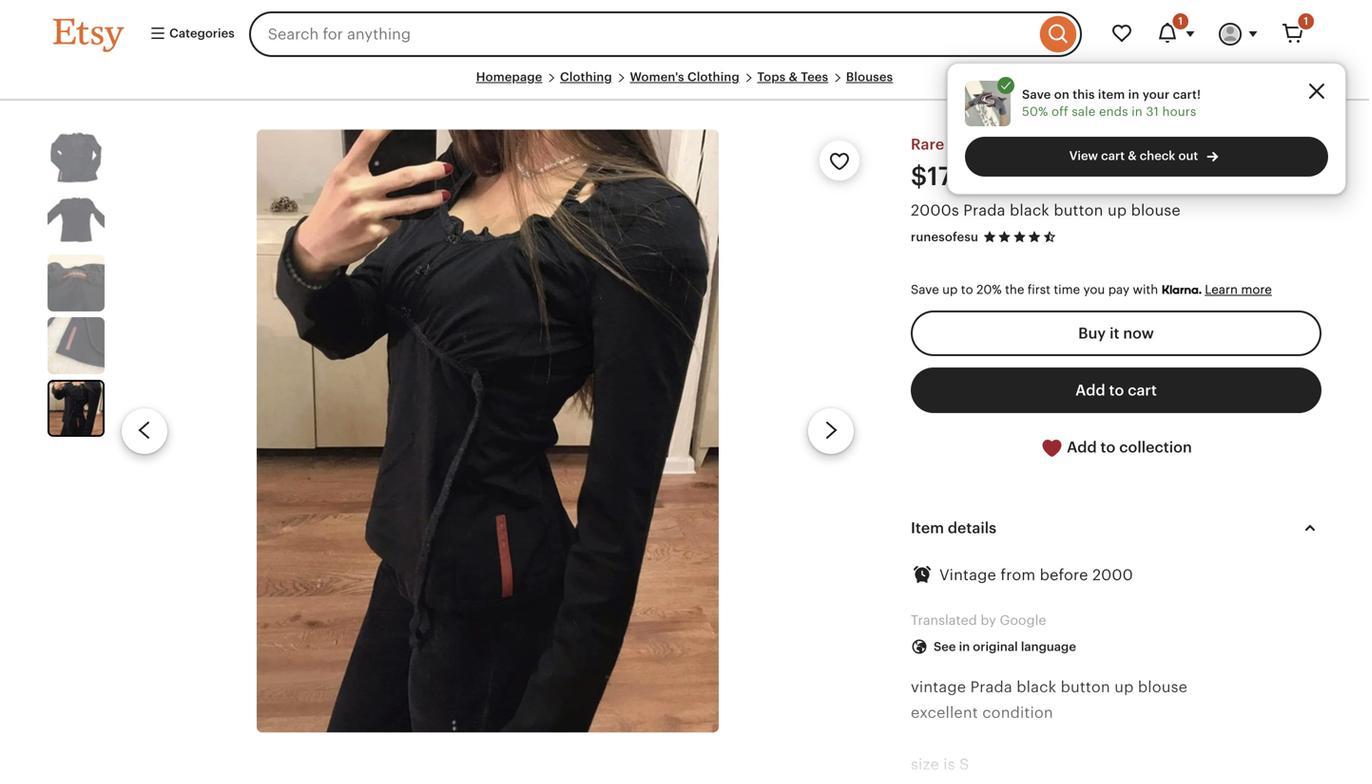 Task type: vqa. For each thing, say whether or not it's contained in the screenshot.
Gold
no



Task type: describe. For each thing, give the bounding box(es) containing it.
out
[[1178, 149, 1198, 163]]

time
[[1054, 283, 1080, 297]]

categories banner
[[19, 0, 1350, 68]]

view
[[1069, 149, 1098, 163]]

buy it now button
[[911, 311, 1322, 356]]

homepage link
[[476, 70, 542, 84]]

20%
[[976, 283, 1002, 297]]

menu bar containing homepage
[[53, 68, 1316, 101]]

collection
[[1119, 439, 1192, 456]]

see
[[934, 640, 956, 655]]

by
[[981, 614, 996, 628]]

from
[[1001, 567, 1036, 584]]

1 link
[[1270, 11, 1316, 57]]

klarna.
[[1161, 283, 1202, 298]]

2 1 from the left
[[1304, 15, 1308, 27]]

you
[[1083, 283, 1105, 297]]

translated by google
[[911, 614, 1046, 628]]

vintage prada black button up blouse excellent condition
[[911, 679, 1188, 722]]

excellent
[[911, 705, 978, 722]]

tees
[[801, 70, 828, 84]]

Search for anything text field
[[249, 11, 1035, 57]]

black for vintage
[[1017, 679, 1056, 696]]

before
[[1040, 567, 1088, 584]]

homepage
[[476, 70, 542, 84]]

1 horizontal spatial &
[[1128, 149, 1137, 163]]

1 button
[[1145, 11, 1207, 57]]

see in original language link
[[897, 630, 1090, 666]]

learn
[[1205, 283, 1238, 297]]

prada for 2000s
[[963, 202, 1006, 219]]

add to cart button
[[911, 368, 1322, 413]]

0 vertical spatial in
[[1128, 87, 1139, 102]]

pay
[[1108, 283, 1130, 297]]

add to collection
[[1063, 439, 1192, 456]]

ends
[[1099, 105, 1128, 119]]

on
[[1054, 87, 1070, 102]]

item details
[[911, 520, 997, 537]]

50%
[[1022, 105, 1048, 119]]

off
[[1052, 105, 1068, 119]]

see in original language
[[934, 640, 1076, 655]]

runesofesu link
[[911, 230, 978, 244]]

2000s prada black button up blouse image 4 image
[[48, 318, 105, 375]]

translated
[[911, 614, 977, 628]]

vintage from before 2000
[[939, 567, 1133, 584]]

the
[[1005, 283, 1024, 297]]

view cart & check out link
[[965, 137, 1328, 177]]

first
[[1028, 283, 1051, 297]]

more
[[1241, 283, 1272, 297]]

check
[[1140, 149, 1176, 163]]

now
[[1123, 325, 1154, 342]]

31
[[1146, 105, 1159, 119]]

details
[[948, 520, 997, 537]]

add for add to collection
[[1067, 439, 1097, 456]]

original
[[973, 640, 1018, 655]]

2000
[[1092, 567, 1133, 584]]

buy
[[1078, 325, 1106, 342]]

1 vertical spatial in
[[1132, 105, 1143, 119]]

learn more button
[[1205, 283, 1272, 297]]



Task type: locate. For each thing, give the bounding box(es) containing it.
add to collection button
[[911, 425, 1322, 472]]

hours
[[1162, 105, 1196, 119]]

&
[[789, 70, 798, 84], [1128, 149, 1137, 163]]

& left tees
[[789, 70, 798, 84]]

0 vertical spatial blouse
[[1131, 202, 1181, 219]]

$178.21
[[911, 162, 1001, 191]]

item
[[1098, 87, 1125, 102]]

clothing link
[[560, 70, 612, 84]]

1 horizontal spatial 2000s prada black button up blouse image 5 image
[[257, 129, 719, 733]]

with
[[1133, 283, 1158, 297]]

cart down now
[[1128, 382, 1157, 399]]

1 vertical spatial add
[[1067, 439, 1097, 456]]

black for 2000s
[[1010, 202, 1050, 219]]

sale
[[1072, 105, 1096, 119]]

add down 'buy'
[[1075, 382, 1105, 399]]

0 horizontal spatial 1
[[1178, 15, 1183, 27]]

1 vertical spatial blouse
[[1138, 679, 1188, 696]]

rare find $178.21
[[911, 136, 1001, 191]]

to down buy it now button
[[1109, 382, 1124, 399]]

add inside add to collection button
[[1067, 439, 1097, 456]]

save
[[1022, 87, 1051, 102], [911, 283, 939, 297]]

it
[[1110, 325, 1120, 342]]

blouse
[[1131, 202, 1181, 219], [1138, 679, 1188, 696]]

0 vertical spatial to
[[961, 283, 973, 297]]

item
[[911, 520, 944, 537]]

tops & tees
[[757, 70, 828, 84]]

button for vintage prada black button up blouse excellent condition
[[1061, 679, 1110, 696]]

item details button
[[894, 506, 1339, 552]]

none search field inside categories 'banner'
[[249, 11, 1082, 57]]

prada down $178.21
[[963, 202, 1006, 219]]

blouses link
[[846, 70, 893, 84]]

to
[[961, 283, 973, 297], [1109, 382, 1124, 399], [1101, 439, 1116, 456]]

blouse for 2000s prada black button up blouse
[[1131, 202, 1181, 219]]

button inside vintage prada black button up blouse excellent condition
[[1061, 679, 1110, 696]]

add for add to cart
[[1075, 382, 1105, 399]]

& left check on the right top of page
[[1128, 149, 1137, 163]]

1 vertical spatial save
[[911, 283, 939, 297]]

1
[[1178, 15, 1183, 27], [1304, 15, 1308, 27]]

1 inside popup button
[[1178, 15, 1183, 27]]

1 clothing from the left
[[560, 70, 612, 84]]

button
[[1054, 202, 1103, 219], [1061, 679, 1110, 696]]

your
[[1143, 87, 1170, 102]]

save up to 20% the first time you pay with klarna. learn more
[[911, 283, 1272, 298]]

2000s prada black button up blouse
[[911, 202, 1181, 219]]

women's clothing link
[[630, 70, 740, 84]]

0 vertical spatial &
[[789, 70, 798, 84]]

2000s prada black button up blouse image 2 image
[[48, 192, 105, 249]]

0 horizontal spatial clothing
[[560, 70, 612, 84]]

menu bar
[[53, 68, 1316, 101]]

2000s prada black button up blouse image 1 image
[[48, 129, 105, 187]]

0 horizontal spatial 2000s prada black button up blouse image 5 image
[[49, 382, 103, 436]]

1 horizontal spatial 1
[[1304, 15, 1308, 27]]

condition
[[982, 705, 1053, 722]]

None search field
[[249, 11, 1082, 57]]

save inside save up to 20% the first time you pay with klarna. learn more
[[911, 283, 939, 297]]

save on this item in your cart! 50% off sale ends in 31 hours
[[1022, 87, 1201, 119]]

add to cart
[[1075, 382, 1157, 399]]

prada for vintage
[[970, 679, 1012, 696]]

cart right view
[[1101, 149, 1125, 163]]

add inside add to cart button
[[1075, 382, 1105, 399]]

0 vertical spatial black
[[1010, 202, 1050, 219]]

save for ends
[[1022, 87, 1051, 102]]

save inside save on this item in your cart! 50% off sale ends in 31 hours
[[1022, 87, 1051, 102]]

1 horizontal spatial save
[[1022, 87, 1051, 102]]

1 vertical spatial prada
[[970, 679, 1012, 696]]

1 vertical spatial cart
[[1128, 382, 1157, 399]]

black up condition
[[1017, 679, 1056, 696]]

1 1 from the left
[[1178, 15, 1183, 27]]

in left 31
[[1132, 105, 1143, 119]]

up inside vintage prada black button up blouse excellent condition
[[1115, 679, 1134, 696]]

0 horizontal spatial save
[[911, 283, 939, 297]]

0 vertical spatial add
[[1075, 382, 1105, 399]]

prada
[[963, 202, 1006, 219], [970, 679, 1012, 696]]

vintage
[[911, 679, 966, 696]]

1 vertical spatial to
[[1109, 382, 1124, 399]]

black
[[1010, 202, 1050, 219], [1017, 679, 1056, 696]]

categories
[[166, 26, 235, 40]]

categories button
[[135, 17, 243, 51]]

2000s prada black button up blouse image 3 image
[[48, 255, 105, 312]]

2 vertical spatial to
[[1101, 439, 1116, 456]]

to for add to cart
[[1109, 382, 1124, 399]]

save down runesofesu "link"
[[911, 283, 939, 297]]

0 vertical spatial cart
[[1101, 149, 1125, 163]]

blouse for vintage prada black button up blouse excellent condition
[[1138, 679, 1188, 696]]

0 vertical spatial up
[[1108, 202, 1127, 219]]

0 vertical spatial prada
[[963, 202, 1006, 219]]

0 horizontal spatial &
[[789, 70, 798, 84]]

blouse inside vintage prada black button up blouse excellent condition
[[1138, 679, 1188, 696]]

view cart & check out
[[1069, 149, 1198, 163]]

up for 2000s prada black button up blouse
[[1108, 202, 1127, 219]]

prada up condition
[[970, 679, 1012, 696]]

vintage
[[939, 567, 996, 584]]

google
[[1000, 614, 1046, 628]]

this
[[1073, 87, 1095, 102]]

to left 20%
[[961, 283, 973, 297]]

in
[[1128, 87, 1139, 102], [1132, 105, 1143, 119], [959, 640, 970, 655]]

to left collection
[[1101, 439, 1116, 456]]

add down add to cart button on the right
[[1067, 439, 1097, 456]]

2000s
[[911, 202, 959, 219]]

to for add to collection
[[1101, 439, 1116, 456]]

clothing down search for anything text field
[[560, 70, 612, 84]]

1 vertical spatial up
[[942, 283, 958, 297]]

2 vertical spatial up
[[1115, 679, 1134, 696]]

1 vertical spatial black
[[1017, 679, 1056, 696]]

runesofesu
[[911, 230, 978, 244]]

buy it now
[[1078, 325, 1154, 342]]

tops
[[757, 70, 786, 84]]

cart inside button
[[1128, 382, 1157, 399]]

language
[[1021, 640, 1076, 655]]

rare
[[911, 136, 944, 153]]

tops & tees link
[[757, 70, 828, 84]]

1 vertical spatial button
[[1061, 679, 1110, 696]]

to inside save up to 20% the first time you pay with klarna. learn more
[[961, 283, 973, 297]]

0 vertical spatial button
[[1054, 202, 1103, 219]]

2000s prada black button up blouse image 5 image
[[257, 129, 719, 733], [49, 382, 103, 436]]

button down language
[[1061, 679, 1110, 696]]

blouses
[[846, 70, 893, 84]]

1 horizontal spatial cart
[[1128, 382, 1157, 399]]

up inside save up to 20% the first time you pay with klarna. learn more
[[942, 283, 958, 297]]

2 vertical spatial in
[[959, 640, 970, 655]]

save up 50%
[[1022, 87, 1051, 102]]

up for vintage prada black button up blouse excellent condition
[[1115, 679, 1134, 696]]

women's
[[630, 70, 684, 84]]

add
[[1075, 382, 1105, 399], [1067, 439, 1097, 456]]

save for klarna.
[[911, 283, 939, 297]]

button down view
[[1054, 202, 1103, 219]]

in right item at right
[[1128, 87, 1139, 102]]

up
[[1108, 202, 1127, 219], [942, 283, 958, 297], [1115, 679, 1134, 696]]

women's clothing
[[630, 70, 740, 84]]

1 vertical spatial &
[[1128, 149, 1137, 163]]

clothing
[[560, 70, 612, 84], [687, 70, 740, 84]]

0 vertical spatial save
[[1022, 87, 1051, 102]]

cart
[[1101, 149, 1125, 163], [1128, 382, 1157, 399]]

in right 'see'
[[959, 640, 970, 655]]

0 horizontal spatial cart
[[1101, 149, 1125, 163]]

button for 2000s prada black button up blouse
[[1054, 202, 1103, 219]]

cart!
[[1173, 87, 1201, 102]]

1 horizontal spatial clothing
[[687, 70, 740, 84]]

clothing down categories 'banner'
[[687, 70, 740, 84]]

prada inside vintage prada black button up blouse excellent condition
[[970, 679, 1012, 696]]

2 clothing from the left
[[687, 70, 740, 84]]

black inside vintage prada black button up blouse excellent condition
[[1017, 679, 1056, 696]]

black up first
[[1010, 202, 1050, 219]]

find
[[948, 136, 977, 153]]



